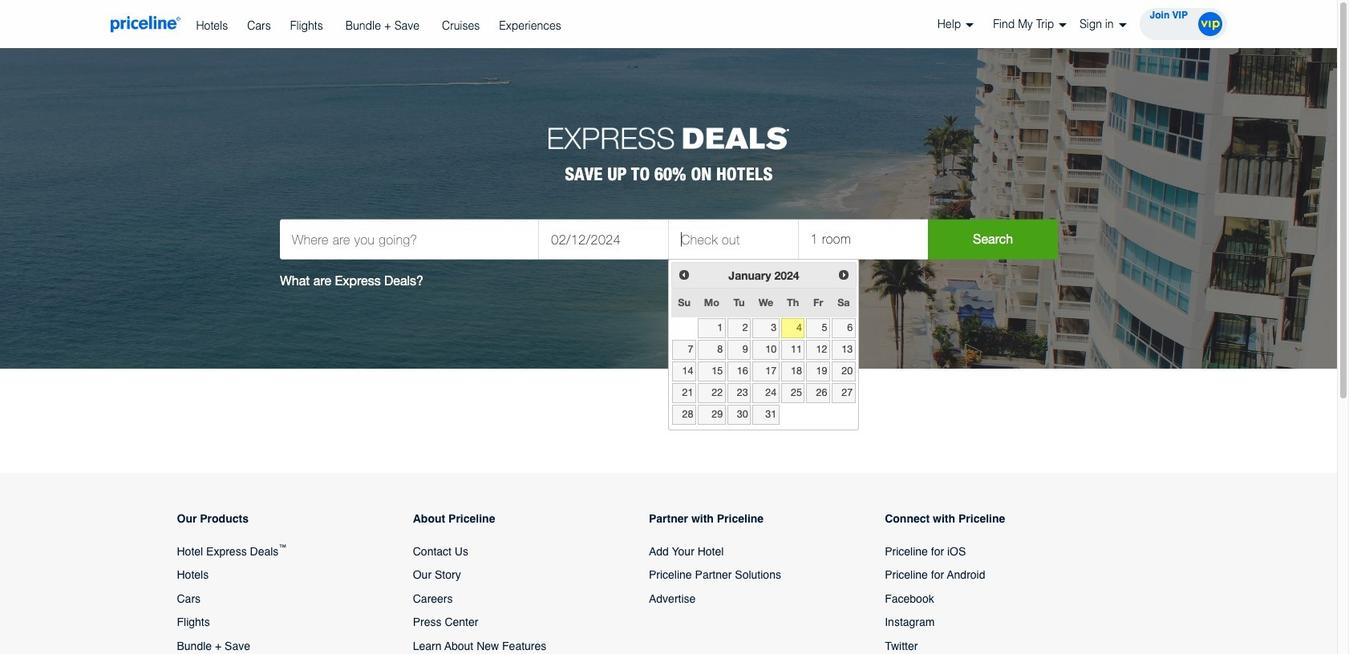 Task type: locate. For each thing, give the bounding box(es) containing it.
Check in text field
[[539, 219, 668, 260]]

None text field
[[798, 219, 928, 260]]

vip badge icon image
[[1198, 12, 1222, 36]]

priceline.com home image
[[110, 15, 180, 33]]

Where are you going? text field
[[280, 219, 538, 260]]



Task type: describe. For each thing, give the bounding box(es) containing it.
Check out text field
[[669, 219, 798, 260]]



Task type: vqa. For each thing, say whether or not it's contained in the screenshot.
Sign in with Apple image
no



